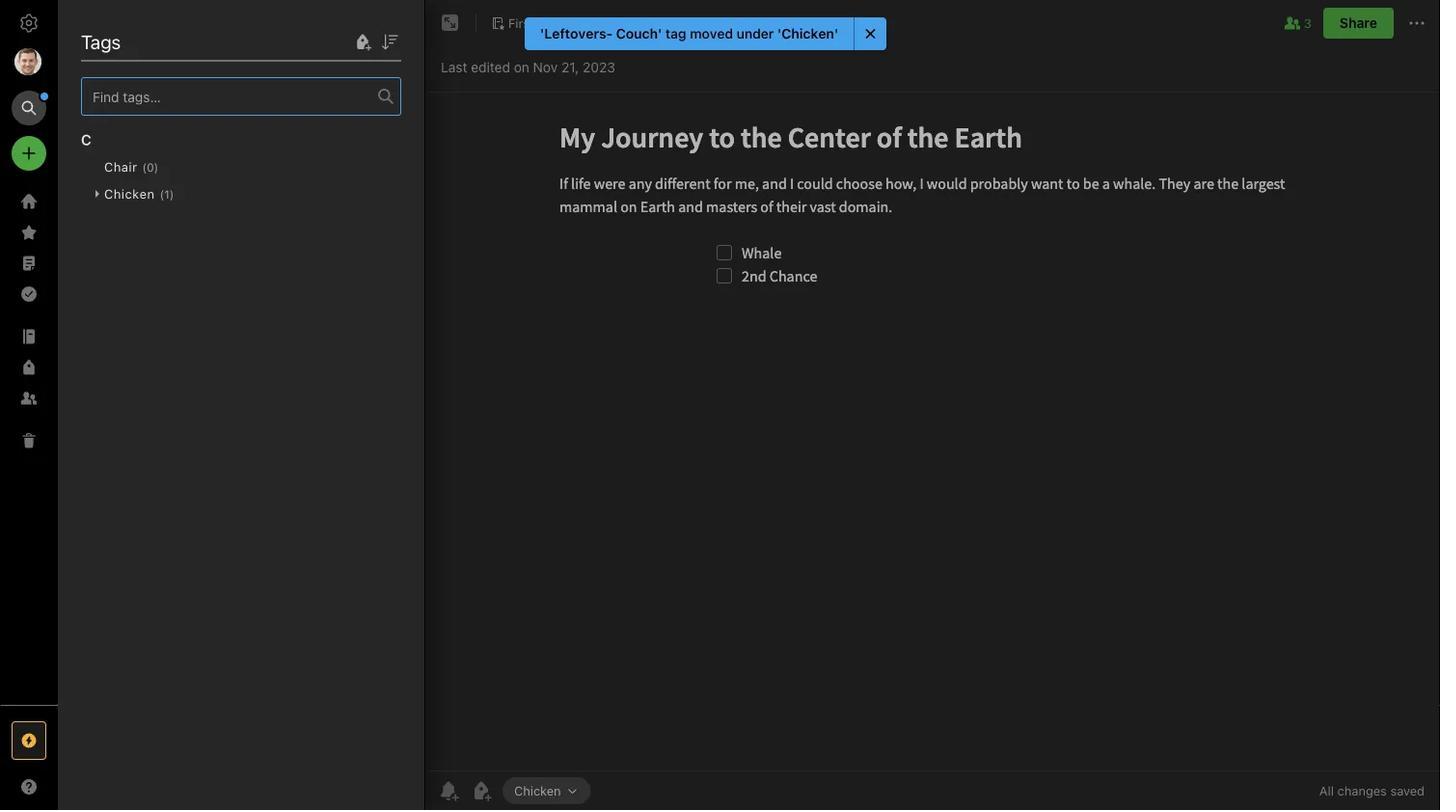Task type: describe. For each thing, give the bounding box(es) containing it.
chicken ( 1 )
[[104, 187, 174, 201]]

moved
[[690, 26, 733, 41]]

changes
[[1338, 784, 1387, 798]]

share button
[[1323, 8, 1394, 39]]

( for chair
[[142, 161, 147, 174]]

account image
[[14, 48, 41, 75]]

upgrade image
[[17, 729, 41, 752]]

WHAT'S NEW field
[[0, 772, 58, 803]]

nov
[[533, 59, 558, 75]]

c
[[81, 131, 91, 148]]

0 vertical spatial chicken
[[782, 26, 834, 41]]

( for chicken
[[160, 188, 164, 201]]

chicken for chicken ( 1 )
[[104, 187, 155, 201]]

images button
[[76, 166, 186, 197]]

leftovers-
[[544, 26, 613, 41]]

3
[[1304, 16, 1312, 30]]

click to expand image
[[50, 775, 64, 798]]

notebook
[[537, 16, 595, 30]]

1
[[164, 188, 170, 201]]

4
[[81, 60, 90, 76]]

0 vertical spatial tag actions field
[[158, 156, 189, 177]]

3 ' from the left
[[777, 26, 782, 41]]

0
[[147, 161, 154, 174]]

create new tag image
[[351, 30, 374, 54]]

all
[[1320, 784, 1334, 798]]

notes
[[93, 60, 128, 76]]

chicken for chicken
[[514, 783, 561, 798]]

2023
[[583, 59, 615, 75]]

4 notes
[[81, 60, 128, 76]]

share
[[1340, 15, 1377, 31]]

first notebook
[[508, 16, 595, 30]]

all changes saved
[[1320, 784, 1425, 798]]

on
[[514, 59, 529, 75]]

21,
[[561, 59, 579, 75]]

chair ( 0 )
[[104, 160, 158, 174]]

4 ' from the left
[[834, 26, 838, 41]]

Account field
[[0, 42, 58, 81]]

1 vertical spatial tag actions field
[[174, 183, 205, 205]]

sort options image
[[378, 30, 401, 54]]

Sort field
[[378, 29, 401, 54]]

expand note image
[[439, 12, 462, 35]]



Task type: locate. For each thing, give the bounding box(es) containing it.
0 horizontal spatial )
[[154, 161, 158, 174]]

images
[[108, 173, 153, 189]]

tag actions field right 0 at the top left of page
[[158, 156, 189, 177]]

1 horizontal spatial (
[[160, 188, 164, 201]]

'
[[540, 26, 544, 41], [658, 26, 662, 41], [777, 26, 782, 41], [834, 26, 838, 41]]

( inside chair ( 0 )
[[142, 161, 147, 174]]

chicken
[[782, 26, 834, 41], [104, 187, 155, 201], [514, 783, 561, 798]]

c row group
[[81, 116, 417, 235]]

3 button
[[1281, 12, 1312, 35]]

( right "chair"
[[142, 161, 147, 174]]

tag actions field right "1" at the top of the page
[[174, 183, 205, 205]]

chicken inside c row group
[[104, 187, 155, 201]]

first
[[508, 16, 534, 30]]

' leftovers- couch ' tag moved under ' chicken '
[[540, 26, 838, 41]]

) inside chair ( 0 )
[[154, 161, 158, 174]]

1 horizontal spatial chicken
[[514, 783, 561, 798]]

)
[[154, 161, 158, 174], [170, 188, 174, 201]]

chicken right under
[[782, 26, 834, 41]]

1 vertical spatial )
[[170, 188, 174, 201]]

note window element
[[425, 0, 1440, 810]]

saved
[[1390, 784, 1425, 798]]

1 horizontal spatial )
[[170, 188, 174, 201]]

home image
[[17, 190, 41, 213]]

Find tags… text field
[[82, 84, 378, 109]]

edited
[[471, 59, 510, 75]]

0 vertical spatial (
[[142, 161, 147, 174]]

chair
[[104, 160, 137, 174]]

couch
[[616, 26, 658, 41]]

chicken button
[[503, 777, 591, 805]]

2 horizontal spatial chicken
[[782, 26, 834, 41]]

chicken down chair ( 0 )
[[104, 187, 155, 201]]

tag actions image
[[158, 159, 189, 175]]

0 horizontal spatial (
[[142, 161, 147, 174]]

Note Editor text field
[[425, 93, 1440, 771]]

last edited on nov 21, 2023
[[441, 59, 615, 75]]

1 ' from the left
[[540, 26, 544, 41]]

2 vertical spatial chicken
[[514, 783, 561, 798]]

under
[[737, 26, 774, 41]]

add a reminder image
[[437, 779, 460, 803]]

last
[[441, 59, 467, 75]]

2 ' from the left
[[658, 26, 662, 41]]

notes
[[99, 19, 152, 42]]

( inside chicken ( 1 )
[[160, 188, 164, 201]]

add tag image
[[470, 779, 493, 803]]

tags
[[81, 30, 121, 53]]

chicken right add tag image
[[514, 783, 561, 798]]

) for chair
[[154, 161, 158, 174]]

tree
[[0, 186, 58, 704]]

first notebook button
[[484, 10, 601, 37]]

(
[[142, 161, 147, 174], [160, 188, 164, 201]]

0 vertical spatial )
[[154, 161, 158, 174]]

( left tag actions image
[[160, 188, 164, 201]]

chicken inside button
[[514, 783, 561, 798]]

arrow image
[[91, 187, 104, 201]]

1 vertical spatial chicken
[[104, 187, 155, 201]]

0 horizontal spatial chicken
[[104, 187, 155, 201]]

) for chicken
[[170, 188, 174, 201]]

tag actions image
[[174, 186, 205, 202]]

Tag actions field
[[158, 156, 189, 177], [174, 183, 205, 205]]

settings image
[[17, 12, 41, 35]]

1 vertical spatial (
[[160, 188, 164, 201]]

tag
[[666, 26, 686, 41]]

) inside chicken ( 1 )
[[170, 188, 174, 201]]

filters
[[77, 104, 122, 118]]



Task type: vqa. For each thing, say whether or not it's contained in the screenshot.
c
yes



